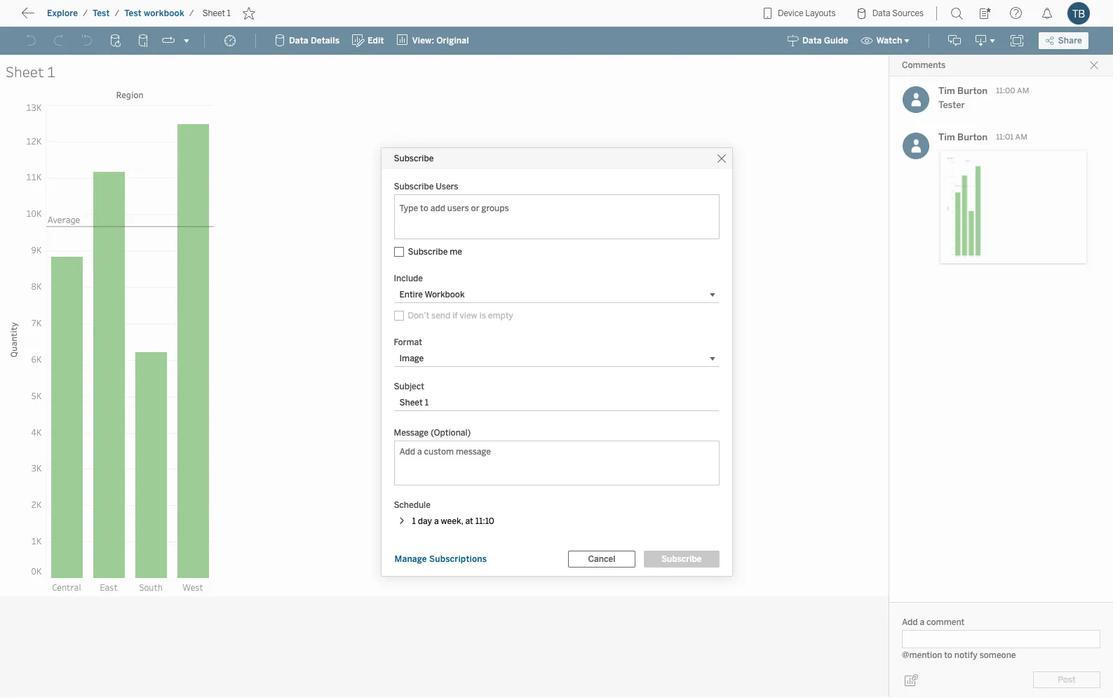 Task type: vqa. For each thing, say whether or not it's contained in the screenshot.
the Skip
yes



Task type: describe. For each thing, give the bounding box(es) containing it.
sheet 1 element
[[198, 8, 235, 18]]

1 / from the left
[[83, 8, 88, 18]]

1
[[227, 8, 231, 18]]

content
[[77, 10, 121, 24]]

sheet
[[203, 8, 225, 18]]

skip
[[36, 10, 60, 24]]

explore / test / test workbook /
[[47, 8, 194, 18]]

1 test from the left
[[93, 8, 110, 18]]



Task type: locate. For each thing, give the bounding box(es) containing it.
sheet 1
[[203, 8, 231, 18]]

workbook
[[144, 8, 184, 18]]

0 horizontal spatial test
[[93, 8, 110, 18]]

0 horizontal spatial /
[[83, 8, 88, 18]]

explore link
[[46, 8, 79, 19]]

3 / from the left
[[189, 8, 194, 18]]

/ left sheet
[[189, 8, 194, 18]]

/ left test link
[[83, 8, 88, 18]]

to
[[63, 10, 74, 24]]

1 horizontal spatial test
[[124, 8, 142, 18]]

test workbook link
[[124, 8, 185, 19]]

skip to content link
[[34, 8, 143, 27]]

test
[[93, 8, 110, 18], [124, 8, 142, 18]]

2 test from the left
[[124, 8, 142, 18]]

2 horizontal spatial /
[[189, 8, 194, 18]]

/ right test link
[[115, 8, 120, 18]]

/
[[83, 8, 88, 18], [115, 8, 120, 18], [189, 8, 194, 18]]

explore
[[47, 8, 78, 18]]

skip to content
[[36, 10, 121, 24]]

2 / from the left
[[115, 8, 120, 18]]

1 horizontal spatial /
[[115, 8, 120, 18]]

test link
[[92, 8, 111, 19]]



